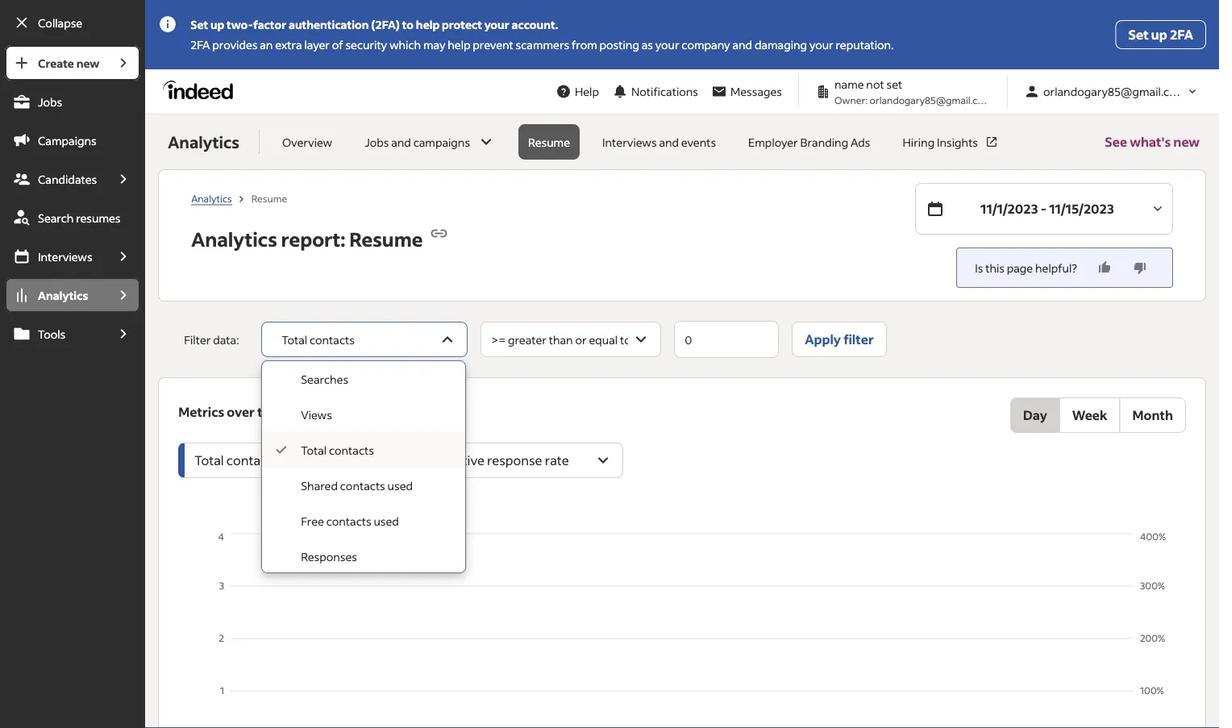 Task type: vqa. For each thing, say whether or not it's contained in the screenshot.
Set up 2FA
yes



Task type: describe. For each thing, give the bounding box(es) containing it.
messages link
[[705, 77, 789, 106]]

name
[[835, 77, 864, 92]]

which
[[390, 38, 421, 52]]

scammers
[[516, 38, 570, 52]]

searches
[[301, 372, 349, 387]]

>=
[[491, 333, 506, 347]]

set for set up two-factor authentication (2fa) to help protect your account. 2fa provides an extra layer of security which may help prevent scammers from posting as your company and damaging your reputation.
[[191, 17, 208, 32]]

search resumes
[[38, 211, 121, 225]]

set for set up 2fa
[[1129, 26, 1149, 43]]

from
[[572, 38, 598, 52]]

>= greater than or equal to button
[[481, 322, 662, 357]]

orlandogary85@gmail.com inside name not set owner: orlandogary85@gmail.com
[[870, 94, 993, 106]]

resumes
[[76, 211, 121, 225]]

shared contacts used
[[301, 479, 413, 493]]

damaging
[[755, 38, 808, 52]]

1 horizontal spatial resume
[[350, 227, 423, 252]]

orlandogary85@gmail.com button
[[1018, 77, 1207, 106]]

orlandogary85@gmail.com inside orlandogary85@gmail.com popup button
[[1044, 84, 1187, 99]]

collapse
[[38, 15, 82, 30]]

>= greater than or equal to
[[491, 333, 631, 347]]

contacts inside total contacts "dropdown button"
[[310, 333, 355, 347]]

day
[[1024, 407, 1048, 424]]

security
[[346, 38, 387, 52]]

create new
[[38, 56, 99, 70]]

0 horizontal spatial your
[[485, 17, 510, 32]]

total contacts inside option
[[301, 443, 374, 458]]

employer
[[749, 135, 798, 149]]

create
[[38, 56, 74, 70]]

see
[[1105, 134, 1128, 150]]

help
[[575, 84, 599, 99]]

interviews link
[[5, 239, 107, 274]]

apply filter button
[[792, 322, 887, 357]]

company
[[682, 38, 731, 52]]

searches option
[[262, 361, 466, 397]]

ads
[[851, 135, 871, 149]]

insights
[[937, 135, 979, 149]]

free contacts used
[[301, 514, 399, 529]]

and for interviews and events
[[659, 135, 679, 149]]

over
[[227, 404, 255, 420]]

1 vertical spatial help
[[448, 38, 471, 52]]

two-
[[227, 17, 253, 32]]

notifications button
[[606, 74, 705, 109]]

extra
[[275, 38, 302, 52]]

week
[[1073, 407, 1108, 424]]

events
[[682, 135, 716, 149]]

layer
[[304, 38, 330, 52]]

help button
[[549, 77, 606, 106]]

provides
[[212, 38, 258, 52]]

interviews for interviews and events
[[603, 135, 657, 149]]

month
[[1133, 407, 1174, 424]]

hiring insights
[[903, 135, 979, 149]]

metrics
[[178, 404, 224, 420]]

jobs and campaigns button
[[355, 124, 506, 160]]

see what's new
[[1105, 134, 1200, 150]]

11/15/2023
[[1050, 200, 1115, 217]]

candidates
[[38, 172, 97, 186]]

an
[[260, 38, 273, 52]]

contacts down total contacts option
[[340, 479, 385, 493]]

page
[[1007, 261, 1034, 275]]

hiring insights link
[[893, 124, 1009, 160]]

report:
[[281, 227, 346, 252]]

campaigns
[[38, 133, 97, 148]]

0 horizontal spatial resume
[[251, 192, 287, 204]]

account.
[[512, 17, 558, 32]]

branding
[[801, 135, 849, 149]]

used for shared contacts used
[[388, 479, 413, 493]]

of
[[332, 38, 343, 52]]

name not set owner: orlandogary85@gmail.com element
[[809, 76, 998, 107]]

owner:
[[835, 94, 868, 106]]

protect
[[442, 17, 482, 32]]

messages
[[731, 84, 783, 99]]

1 horizontal spatial 2fa
[[1170, 26, 1194, 43]]

contacts right free
[[326, 514, 372, 529]]

used for free contacts used
[[374, 514, 399, 529]]

candidates link
[[5, 161, 107, 197]]

collapse button
[[5, 5, 141, 40]]

data:
[[213, 332, 239, 347]]

up for 2fa
[[1152, 26, 1168, 43]]

responses
[[301, 550, 357, 564]]

set
[[887, 77, 903, 92]]

equal
[[589, 333, 618, 347]]

0 horizontal spatial help
[[416, 17, 440, 32]]

1 horizontal spatial your
[[656, 38, 680, 52]]

0 vertical spatial new
[[76, 56, 99, 70]]

search resumes link
[[5, 200, 141, 236]]

greater
[[508, 333, 547, 347]]

analytics report: resume
[[191, 227, 423, 252]]

indeed home image
[[163, 80, 241, 100]]

this
[[986, 261, 1005, 275]]



Task type: locate. For each thing, give the bounding box(es) containing it.
interviews and events link
[[593, 124, 726, 160]]

0 vertical spatial help
[[416, 17, 440, 32]]

1 horizontal spatial set
[[1129, 26, 1149, 43]]

see what's new button
[[1105, 115, 1200, 169]]

new inside button
[[1174, 134, 1200, 150]]

contacts inside total contacts option
[[329, 443, 374, 458]]

may
[[423, 38, 446, 52]]

up
[[210, 17, 225, 32], [1152, 26, 1168, 43]]

views
[[301, 408, 332, 422]]

new right create at the left of page
[[76, 56, 99, 70]]

resume left show shareable url image
[[350, 227, 423, 252]]

contacts
[[310, 333, 355, 347], [329, 443, 374, 458], [340, 479, 385, 493], [326, 514, 372, 529]]

0 vertical spatial used
[[388, 479, 413, 493]]

orlandogary85@gmail.com up see in the top of the page
[[1044, 84, 1187, 99]]

total
[[282, 333, 307, 347], [301, 443, 327, 458]]

(2fa)
[[371, 17, 400, 32]]

apply
[[805, 331, 841, 348]]

jobs and campaigns
[[365, 135, 470, 149]]

this page is helpful image
[[1097, 260, 1113, 276]]

resume link
[[519, 124, 580, 160]]

hiring
[[903, 135, 935, 149]]

1 horizontal spatial orlandogary85@gmail.com
[[1044, 84, 1187, 99]]

shared
[[301, 479, 338, 493]]

0 horizontal spatial 2fa
[[191, 38, 210, 52]]

and for jobs and campaigns
[[391, 135, 411, 149]]

0 horizontal spatial new
[[76, 56, 99, 70]]

0 vertical spatial jobs
[[38, 94, 62, 109]]

prevent
[[473, 38, 514, 52]]

2 horizontal spatial and
[[733, 38, 753, 52]]

0 horizontal spatial set
[[191, 17, 208, 32]]

total inside total contacts option
[[301, 443, 327, 458]]

contacts up shared contacts used
[[329, 443, 374, 458]]

up for two-
[[210, 17, 225, 32]]

2 horizontal spatial resume
[[528, 135, 570, 149]]

1 vertical spatial jobs
[[365, 135, 389, 149]]

and right company
[[733, 38, 753, 52]]

Resume Filter Input number field
[[675, 322, 779, 357]]

is
[[975, 261, 984, 275]]

name not set owner: orlandogary85@gmail.com
[[835, 77, 993, 106]]

overview link
[[273, 124, 342, 160]]

1 vertical spatial new
[[1174, 134, 1200, 150]]

reputation.
[[836, 38, 894, 52]]

set up orlandogary85@gmail.com popup button
[[1129, 26, 1149, 43]]

as
[[642, 38, 653, 52]]

0 horizontal spatial to
[[402, 17, 414, 32]]

orlandogary85@gmail.com down "set"
[[870, 94, 993, 106]]

set left two-
[[191, 17, 208, 32]]

jobs inside menu bar
[[38, 94, 62, 109]]

and left events
[[659, 135, 679, 149]]

your
[[485, 17, 510, 32], [656, 38, 680, 52], [810, 38, 834, 52]]

1 horizontal spatial up
[[1152, 26, 1168, 43]]

0 vertical spatial total
[[282, 333, 307, 347]]

your up prevent
[[485, 17, 510, 32]]

total contacts inside "dropdown button"
[[282, 333, 355, 347]]

jobs
[[38, 94, 62, 109], [365, 135, 389, 149]]

help down 'protect' on the left of page
[[448, 38, 471, 52]]

contacts up searches
[[310, 333, 355, 347]]

new right what's
[[1174, 134, 1200, 150]]

0 horizontal spatial jobs
[[38, 94, 62, 109]]

menu bar containing create new
[[0, 45, 145, 728]]

11/1/2023 - 11/15/2023
[[981, 200, 1115, 217]]

menu bar
[[0, 45, 145, 728]]

list box
[[262, 361, 466, 574]]

to inside set up two-factor authentication (2fa) to help protect your account. 2fa provides an extra layer of security which may help prevent scammers from posting as your company and damaging your reputation.
[[402, 17, 414, 32]]

factor
[[253, 17, 287, 32]]

1 horizontal spatial new
[[1174, 134, 1200, 150]]

helpful?
[[1036, 261, 1078, 275]]

tools
[[38, 327, 66, 341]]

0 horizontal spatial orlandogary85@gmail.com
[[870, 94, 993, 106]]

notifications
[[632, 84, 699, 99]]

to inside dropdown button
[[620, 333, 631, 347]]

0 horizontal spatial up
[[210, 17, 225, 32]]

to up which
[[402, 17, 414, 32]]

jobs link
[[5, 84, 141, 119]]

region
[[178, 530, 1187, 728]]

0 vertical spatial interviews
[[603, 135, 657, 149]]

employer branding ads link
[[739, 124, 880, 160]]

resume up 'analytics report: resume'
[[251, 192, 287, 204]]

to right "equal"
[[620, 333, 631, 347]]

total contacts up shared
[[301, 443, 374, 458]]

is this page helpful?
[[975, 261, 1078, 275]]

1 horizontal spatial analytics link
[[191, 192, 232, 205]]

0 horizontal spatial analytics link
[[5, 278, 107, 313]]

list box containing searches
[[262, 361, 466, 574]]

employer branding ads
[[749, 135, 871, 149]]

2fa inside set up two-factor authentication (2fa) to help protect your account. 2fa provides an extra layer of security which may help prevent scammers from posting as your company and damaging your reputation.
[[191, 38, 210, 52]]

1 vertical spatial total
[[301, 443, 327, 458]]

filter
[[184, 332, 211, 347]]

and left campaigns
[[391, 135, 411, 149]]

resume down help button
[[528, 135, 570, 149]]

posting
[[600, 38, 640, 52]]

used
[[388, 479, 413, 493], [374, 514, 399, 529]]

-
[[1041, 200, 1047, 217]]

your right as
[[656, 38, 680, 52]]

set up 2fa link
[[1116, 20, 1207, 49]]

interviews
[[603, 135, 657, 149], [38, 249, 92, 264]]

1 vertical spatial interviews
[[38, 249, 92, 264]]

used down vs.
[[388, 479, 413, 493]]

total contacts up searches
[[282, 333, 355, 347]]

0 horizontal spatial interviews
[[38, 249, 92, 264]]

1 vertical spatial total contacts
[[301, 443, 374, 458]]

11/1/2023
[[981, 200, 1039, 217]]

campaigns
[[414, 135, 470, 149]]

metrics over time
[[178, 404, 285, 420]]

authentication
[[289, 17, 369, 32]]

0 vertical spatial total contacts
[[282, 333, 355, 347]]

total up searches
[[282, 333, 307, 347]]

show shareable url image
[[429, 224, 449, 243]]

this page is not helpful image
[[1133, 260, 1149, 276]]

2 vertical spatial resume
[[350, 227, 423, 252]]

interviews for interviews
[[38, 249, 92, 264]]

and inside set up two-factor authentication (2fa) to help protect your account. 2fa provides an extra layer of security which may help prevent scammers from posting as your company and damaging your reputation.
[[733, 38, 753, 52]]

help up may
[[416, 17, 440, 32]]

analytics link inside menu bar
[[5, 278, 107, 313]]

than
[[549, 333, 573, 347]]

and inside button
[[391, 135, 411, 149]]

1 vertical spatial to
[[620, 333, 631, 347]]

up inside set up two-factor authentication (2fa) to help protect your account. 2fa provides an extra layer of security which may help prevent scammers from posting as your company and damaging your reputation.
[[210, 17, 225, 32]]

total down views at the bottom
[[301, 443, 327, 458]]

to
[[402, 17, 414, 32], [620, 333, 631, 347]]

interviews down notifications dropdown button
[[603, 135, 657, 149]]

jobs for jobs and campaigns
[[365, 135, 389, 149]]

time
[[257, 404, 285, 420]]

create new link
[[5, 45, 107, 81]]

vs.
[[393, 452, 409, 469]]

jobs inside button
[[365, 135, 389, 149]]

total inside total contacts "dropdown button"
[[282, 333, 307, 347]]

jobs down 'create new' link
[[38, 94, 62, 109]]

interviews and events
[[603, 135, 716, 149]]

interviews down search resumes link
[[38, 249, 92, 264]]

set inside set up two-factor authentication (2fa) to help protect your account. 2fa provides an extra layer of security which may help prevent scammers from posting as your company and damaging your reputation.
[[191, 17, 208, 32]]

filter
[[844, 331, 874, 348]]

1 horizontal spatial jobs
[[365, 135, 389, 149]]

up up orlandogary85@gmail.com popup button
[[1152, 26, 1168, 43]]

analytics link
[[191, 192, 232, 205], [5, 278, 107, 313]]

tools link
[[5, 316, 107, 352]]

1 horizontal spatial help
[[448, 38, 471, 52]]

campaigns link
[[5, 123, 141, 158]]

1 vertical spatial used
[[374, 514, 399, 529]]

set up two-factor authentication (2fa) to help protect your account. 2fa provides an extra layer of security which may help prevent scammers from posting as your company and damaging your reputation.
[[191, 17, 894, 52]]

not
[[867, 77, 885, 92]]

jobs for jobs
[[38, 94, 62, 109]]

1 horizontal spatial and
[[659, 135, 679, 149]]

0 vertical spatial to
[[402, 17, 414, 32]]

0 vertical spatial resume
[[528, 135, 570, 149]]

apply filter
[[805, 331, 874, 348]]

analytics inside menu bar
[[38, 288, 88, 303]]

free
[[301, 514, 324, 529]]

1 horizontal spatial to
[[620, 333, 631, 347]]

1 horizontal spatial interviews
[[603, 135, 657, 149]]

up left two-
[[210, 17, 225, 32]]

jobs left campaigns
[[365, 135, 389, 149]]

set
[[191, 17, 208, 32], [1129, 26, 1149, 43]]

1 vertical spatial resume
[[251, 192, 287, 204]]

1 vertical spatial analytics link
[[5, 278, 107, 313]]

0 horizontal spatial and
[[391, 135, 411, 149]]

total contacts button
[[262, 322, 468, 357]]

0 vertical spatial analytics link
[[191, 192, 232, 205]]

filter data:
[[184, 332, 239, 347]]

your right the damaging
[[810, 38, 834, 52]]

used down shared contacts used
[[374, 514, 399, 529]]

2fa
[[1170, 26, 1194, 43], [191, 38, 210, 52]]

overview
[[282, 135, 332, 149]]

total contacts option
[[262, 432, 466, 468]]

2 horizontal spatial your
[[810, 38, 834, 52]]



